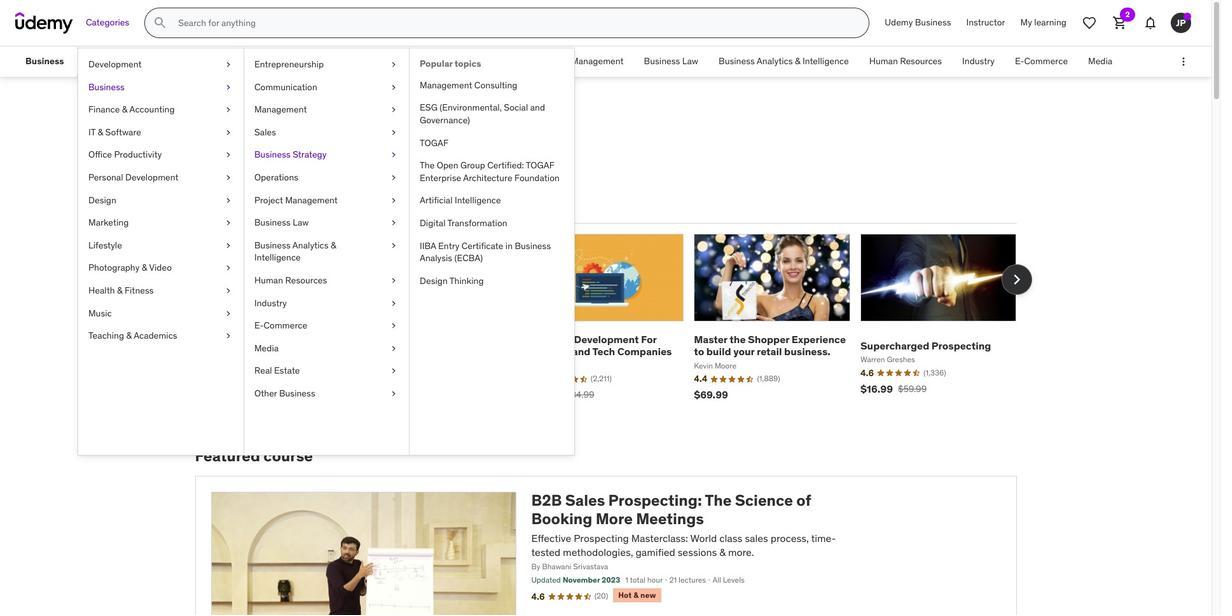 Task type: locate. For each thing, give the bounding box(es) containing it.
music link
[[78, 302, 244, 325]]

most popular
[[198, 201, 262, 213]]

0 vertical spatial business law
[[644, 55, 698, 67]]

operations link
[[466, 46, 530, 77], [244, 167, 409, 189]]

1 vertical spatial law
[[293, 217, 309, 228]]

human for the bottommost human resources link
[[254, 275, 283, 286]]

0 horizontal spatial media
[[254, 343, 279, 354]]

business strategy element
[[409, 48, 574, 455]]

resources
[[900, 55, 942, 67], [285, 275, 327, 286]]

prospecting inside the 'carousel' element
[[932, 340, 991, 352]]

courses up courses to get you started
[[252, 107, 335, 134]]

design down analysis
[[420, 275, 448, 287]]

media up real
[[254, 343, 279, 354]]

to
[[258, 162, 273, 182], [694, 346, 704, 358]]

1 vertical spatial resources
[[285, 275, 327, 286]]

entry
[[438, 240, 460, 252]]

experience
[[792, 333, 846, 346]]

and left tech
[[572, 346, 591, 358]]

courses up the most popular on the left top of page
[[195, 162, 254, 182]]

1 vertical spatial prospecting
[[574, 532, 629, 545]]

business strategy
[[384, 55, 456, 67], [254, 149, 327, 161]]

teaching & academics
[[88, 330, 177, 342]]

xsmall image inside operations 'link'
[[389, 172, 399, 184]]

business
[[915, 17, 951, 28], [25, 55, 64, 67], [384, 55, 420, 67], [644, 55, 680, 67], [719, 55, 755, 67], [88, 81, 125, 93], [254, 149, 291, 161], [254, 217, 291, 228], [254, 240, 291, 251], [515, 240, 551, 252], [528, 333, 572, 346], [279, 388, 315, 399]]

industry
[[963, 55, 995, 67], [254, 297, 287, 309]]

xsmall image inside "industry" link
[[389, 297, 399, 310]]

togaf inside the open group certified: togaf enterprise architecture foundation
[[526, 160, 554, 171]]

0 horizontal spatial to
[[258, 162, 273, 182]]

1 horizontal spatial human resources link
[[859, 46, 952, 77]]

for
[[641, 333, 657, 346]]

2 horizontal spatial intelligence
[[803, 55, 849, 67]]

design thinking link
[[410, 270, 574, 293]]

0 horizontal spatial e-commerce
[[254, 320, 307, 332]]

1 horizontal spatial prospecting
[[932, 340, 991, 352]]

xsmall image for teaching & academics
[[223, 330, 233, 343]]

togaf down governance)
[[420, 137, 448, 149]]

1 horizontal spatial sales
[[254, 126, 276, 138]]

hot & new
[[618, 591, 656, 601]]

operations link up trending at the top left
[[244, 167, 409, 189]]

e-commerce up real estate
[[254, 320, 307, 332]]

resources for the bottommost human resources link
[[285, 275, 327, 286]]

0 vertical spatial e-
[[1015, 55, 1024, 67]]

1 horizontal spatial e-commerce
[[1015, 55, 1068, 67]]

tested
[[531, 546, 561, 559]]

supercharged prospecting
[[861, 340, 991, 352]]

xsmall image inside health & fitness link
[[223, 285, 233, 297]]

development inside 'business development for startups and tech companies'
[[574, 333, 639, 346]]

e- up real
[[254, 320, 264, 332]]

and inside esg (environmental, social and governance)
[[530, 102, 545, 113]]

0 vertical spatial industry link
[[952, 46, 1005, 77]]

industry for the top "industry" link
[[963, 55, 995, 67]]

analytics for bottom the business analytics & intelligence link
[[292, 240, 329, 251]]

build
[[707, 346, 731, 358]]

course
[[264, 447, 313, 466]]

jp link
[[1166, 8, 1197, 38]]

xsmall image for personal development
[[223, 172, 233, 184]]

design for design thinking
[[420, 275, 448, 287]]

1 vertical spatial project management link
[[244, 189, 409, 212]]

1 vertical spatial media link
[[244, 338, 409, 360]]

0 vertical spatial e-commerce link
[[1005, 46, 1078, 77]]

e-commerce link down the my learning link
[[1005, 46, 1078, 77]]

1 vertical spatial design
[[420, 275, 448, 287]]

xsmall image for communication
[[389, 81, 399, 94]]

0 vertical spatial analytics
[[757, 55, 793, 67]]

finance & accounting link
[[78, 99, 244, 121]]

instructor
[[967, 17, 1005, 28]]

xsmall image inside "teaching & academics" link
[[223, 330, 233, 343]]

xsmall image inside real estate link
[[389, 365, 399, 378]]

0 vertical spatial management link
[[259, 46, 331, 77]]

1 vertical spatial business law link
[[244, 212, 409, 235]]

updated
[[531, 576, 561, 585]]

artificial
[[420, 195, 453, 206]]

0 horizontal spatial project management link
[[244, 189, 409, 212]]

xsmall image
[[389, 59, 399, 71], [223, 81, 233, 94], [389, 81, 399, 94], [389, 104, 399, 116], [223, 172, 233, 184], [389, 240, 399, 252], [223, 285, 233, 297], [223, 330, 233, 343], [389, 343, 399, 355], [389, 365, 399, 378]]

the
[[730, 333, 746, 346]]

commerce for top "e-commerce" link
[[1024, 55, 1068, 67]]

1 vertical spatial togaf
[[526, 160, 554, 171]]

xsmall image inside development link
[[223, 59, 233, 71]]

0 vertical spatial development
[[88, 59, 142, 70]]

xsmall image inside 'business strategy' link
[[389, 149, 399, 162]]

xsmall image inside human resources link
[[389, 275, 399, 287]]

0 vertical spatial and
[[530, 102, 545, 113]]

lectures
[[679, 576, 706, 585]]

office
[[88, 149, 112, 161]]

effective
[[531, 532, 571, 545]]

0 vertical spatial project
[[541, 55, 569, 67]]

media down wishlist icon
[[1088, 55, 1113, 67]]

&
[[795, 55, 801, 67], [122, 104, 128, 115], [98, 126, 103, 138], [331, 240, 336, 251], [142, 262, 147, 274], [117, 285, 122, 296], [126, 330, 132, 342], [720, 546, 726, 559], [634, 591, 639, 601]]

operations link up the consulting
[[466, 46, 530, 77]]

sessions
[[678, 546, 717, 559]]

0 horizontal spatial e-commerce link
[[244, 315, 409, 338]]

21 lectures
[[669, 576, 706, 585]]

project down search for anything text box in the top of the page
[[541, 55, 569, 67]]

0 horizontal spatial communication
[[186, 55, 248, 67]]

2 horizontal spatial sales
[[565, 491, 605, 511]]

xsmall image for development
[[223, 59, 233, 71]]

music
[[88, 308, 112, 319]]

1 vertical spatial to
[[694, 346, 704, 358]]

xsmall image inside it & software link
[[223, 126, 233, 139]]

e-commerce link
[[1005, 46, 1078, 77], [244, 315, 409, 338]]

human
[[869, 55, 898, 67], [254, 275, 283, 286]]

jp
[[1176, 17, 1186, 28]]

the up class
[[705, 491, 732, 511]]

1 horizontal spatial strategy
[[422, 55, 456, 67]]

and right social
[[530, 102, 545, 113]]

1 horizontal spatial e-
[[1015, 55, 1024, 67]]

xsmall image for business analytics & intelligence
[[389, 240, 399, 252]]

analytics for the topmost the business analytics & intelligence link
[[757, 55, 793, 67]]

1 horizontal spatial analytics
[[757, 55, 793, 67]]

0 vertical spatial business analytics & intelligence
[[719, 55, 849, 67]]

operations up trending at the top left
[[254, 172, 298, 183]]

xsmall image for human resources
[[389, 275, 399, 287]]

0 horizontal spatial business strategy
[[254, 149, 327, 161]]

1 vertical spatial project management
[[254, 194, 338, 206]]

xsmall image inside personal development link
[[223, 172, 233, 184]]

1 horizontal spatial industry link
[[952, 46, 1005, 77]]

udemy business link
[[877, 8, 959, 38]]

1 horizontal spatial media link
[[1078, 46, 1123, 77]]

xsmall image inside "finance & accounting" link
[[223, 104, 233, 116]]

human resources for the bottommost human resources link
[[254, 275, 327, 286]]

2 link
[[1105, 8, 1135, 38]]

0 horizontal spatial operations link
[[244, 167, 409, 189]]

consulting
[[474, 79, 517, 91]]

1 vertical spatial business strategy
[[254, 149, 327, 161]]

1 vertical spatial human resources
[[254, 275, 327, 286]]

& for hot & new
[[634, 591, 639, 601]]

0 horizontal spatial and
[[530, 102, 545, 113]]

sales
[[195, 107, 248, 134], [254, 126, 276, 138], [565, 491, 605, 511]]

entrepreneurship down categories dropdown button
[[96, 55, 165, 67]]

1 horizontal spatial project management link
[[530, 46, 634, 77]]

human for human resources link to the top
[[869, 55, 898, 67]]

1 vertical spatial project
[[254, 194, 283, 206]]

0 horizontal spatial e-
[[254, 320, 264, 332]]

real estate
[[254, 365, 300, 377]]

1 vertical spatial e-
[[254, 320, 264, 332]]

1 vertical spatial intelligence
[[455, 195, 501, 206]]

xsmall image for project management
[[389, 194, 399, 207]]

1 vertical spatial development
[[125, 172, 178, 183]]

it & software
[[88, 126, 141, 138]]

0 horizontal spatial entrepreneurship link
[[86, 46, 175, 77]]

& for photography & video
[[142, 262, 147, 274]]

artificial intelligence link
[[410, 190, 574, 212]]

and
[[530, 102, 545, 113], [572, 346, 591, 358]]

november
[[563, 576, 600, 585]]

xsmall image inside sales link
[[389, 126, 399, 139]]

my
[[1021, 17, 1032, 28]]

xsmall image inside the photography & video link
[[223, 262, 233, 275]]

& for teaching & academics
[[126, 330, 132, 342]]

shopper
[[748, 333, 790, 346]]

xsmall image for sales
[[389, 126, 399, 139]]

to left get
[[258, 162, 273, 182]]

1 vertical spatial analytics
[[292, 240, 329, 251]]

the up enterprise
[[420, 160, 435, 171]]

other business
[[254, 388, 315, 399]]

xsmall image for it & software
[[223, 126, 233, 139]]

1 vertical spatial e-commerce link
[[244, 315, 409, 338]]

0 horizontal spatial the
[[420, 160, 435, 171]]

e-commerce link up real estate link
[[244, 315, 409, 338]]

gamified
[[636, 546, 675, 559]]

business strategy up courses to get you started
[[254, 149, 327, 161]]

analytics inside business analytics & intelligence
[[292, 240, 329, 251]]

xsmall image inside office productivity link
[[223, 149, 233, 162]]

law
[[682, 55, 698, 67], [293, 217, 309, 228]]

0 vertical spatial human resources
[[869, 55, 942, 67]]

courses to get you started
[[195, 162, 386, 182]]

0 vertical spatial resources
[[900, 55, 942, 67]]

business link down "udemy" image
[[15, 46, 74, 77]]

all levels
[[713, 576, 745, 585]]

supercharged
[[861, 340, 930, 352]]

development
[[88, 59, 142, 70], [125, 172, 178, 183], [574, 333, 639, 346]]

0 horizontal spatial strategy
[[293, 149, 327, 161]]

xsmall image inside the other business link
[[389, 388, 399, 400]]

iiba entry certificate in business analysis (ecba)
[[420, 240, 551, 264]]

0 horizontal spatial prospecting
[[574, 532, 629, 545]]

e-commerce down the my learning link
[[1015, 55, 1068, 67]]

1 horizontal spatial business analytics & intelligence
[[719, 55, 849, 67]]

Search for anything text field
[[176, 12, 854, 34]]

business strategy up "esg"
[[384, 55, 456, 67]]

xsmall image inside business law link
[[389, 217, 399, 229]]

1 vertical spatial operations link
[[244, 167, 409, 189]]

0 horizontal spatial law
[[293, 217, 309, 228]]

xsmall image for management
[[389, 104, 399, 116]]

0 horizontal spatial resources
[[285, 275, 327, 286]]

operations up the consulting
[[476, 55, 520, 67]]

thinking
[[450, 275, 484, 287]]

1 vertical spatial the
[[705, 491, 732, 511]]

media
[[1088, 55, 1113, 67], [254, 343, 279, 354]]

to left build
[[694, 346, 704, 358]]

0 horizontal spatial design
[[88, 194, 116, 206]]

xsmall image for photography & video
[[223, 262, 233, 275]]

development for personal
[[125, 172, 178, 183]]

0 vertical spatial project management link
[[530, 46, 634, 77]]

business analytics & intelligence link
[[709, 46, 859, 77], [244, 235, 409, 270]]

strategy up management consulting
[[422, 55, 456, 67]]

0 vertical spatial commerce
[[1024, 55, 1068, 67]]

xsmall image for marketing
[[223, 217, 233, 229]]

2
[[1126, 10, 1130, 19]]

1 horizontal spatial design
[[420, 275, 448, 287]]

design down personal
[[88, 194, 116, 206]]

1 vertical spatial and
[[572, 346, 591, 358]]

0 horizontal spatial intelligence
[[254, 252, 301, 264]]

0 horizontal spatial human
[[254, 275, 283, 286]]

e- down my
[[1015, 55, 1024, 67]]

0 vertical spatial prospecting
[[932, 340, 991, 352]]

project management for the project management link to the bottom
[[254, 194, 338, 206]]

1 horizontal spatial intelligence
[[455, 195, 501, 206]]

trending button
[[274, 192, 322, 223]]

& inside b2b sales prospecting: the science of booking more meetings effective prospecting masterclass: world class sales process, time- tested methodologies, gamified sessions & more. by bhawani srivastava
[[720, 546, 726, 559]]

xsmall image for health & fitness
[[223, 285, 233, 297]]

management inside business strategy element
[[420, 79, 472, 91]]

esg (environmental, social and governance) link
[[410, 97, 574, 132]]

xsmall image inside design link
[[223, 194, 233, 207]]

business strategy link
[[373, 46, 466, 77], [244, 144, 409, 167]]

business link up accounting
[[78, 76, 244, 99]]

media link down wishlist icon
[[1078, 46, 1123, 77]]

strategy up you
[[293, 149, 327, 161]]

prospecting inside b2b sales prospecting: the science of booking more meetings effective prospecting masterclass: world class sales process, time- tested methodologies, gamified sessions & more. by bhawani srivastava
[[574, 532, 629, 545]]

media link up the other business link
[[244, 338, 409, 360]]

1 horizontal spatial resources
[[900, 55, 942, 67]]

2 vertical spatial intelligence
[[254, 252, 301, 264]]

other
[[254, 388, 277, 399]]

most popular button
[[195, 192, 264, 223]]

1 vertical spatial industry link
[[244, 292, 409, 315]]

design inside business strategy element
[[420, 275, 448, 287]]

xsmall image for entrepreneurship
[[389, 59, 399, 71]]

xsmall image inside the project management link
[[389, 194, 399, 207]]

& for finance & accounting
[[122, 104, 128, 115]]

office productivity
[[88, 149, 162, 161]]

1 horizontal spatial business analytics & intelligence link
[[709, 46, 859, 77]]

1 horizontal spatial industry
[[963, 55, 995, 67]]

digital transformation
[[420, 218, 507, 229]]

business law
[[644, 55, 698, 67], [254, 217, 309, 228]]

to inside master the shopper experience to build your retail business.
[[694, 346, 704, 358]]

project down get
[[254, 194, 283, 206]]

management consulting link
[[410, 74, 574, 97]]

digital transformation link
[[410, 212, 574, 235]]

it & software link
[[78, 121, 244, 144]]

commerce down the my learning link
[[1024, 55, 1068, 67]]

estate
[[274, 365, 300, 377]]

0 horizontal spatial business law
[[254, 217, 309, 228]]

0 horizontal spatial analytics
[[292, 240, 329, 251]]

health & fitness link
[[78, 280, 244, 302]]

other business link
[[244, 383, 409, 406]]

you have alerts image
[[1184, 13, 1191, 20]]

methodologies,
[[563, 546, 633, 559]]

master the shopper experience to build your retail business. link
[[694, 333, 846, 358]]

business law link
[[634, 46, 709, 77], [244, 212, 409, 235]]

1 horizontal spatial operations
[[476, 55, 520, 67]]

1 horizontal spatial commerce
[[1024, 55, 1068, 67]]

xsmall image inside "e-commerce" link
[[389, 320, 399, 333]]

xsmall image inside the marketing link
[[223, 217, 233, 229]]

xsmall image
[[223, 59, 233, 71], [223, 104, 233, 116], [223, 126, 233, 139], [389, 126, 399, 139], [223, 149, 233, 162], [389, 149, 399, 162], [389, 172, 399, 184], [223, 194, 233, 207], [389, 194, 399, 207], [223, 217, 233, 229], [389, 217, 399, 229], [223, 240, 233, 252], [223, 262, 233, 275], [389, 275, 399, 287], [389, 297, 399, 310], [223, 308, 233, 320], [389, 320, 399, 333], [389, 388, 399, 400]]

shopping cart with 2 items image
[[1113, 15, 1128, 31]]

1 horizontal spatial human
[[869, 55, 898, 67]]

1 horizontal spatial to
[[694, 346, 704, 358]]

0 vertical spatial business strategy
[[384, 55, 456, 67]]

1 vertical spatial business analytics & intelligence
[[254, 240, 336, 264]]

1 horizontal spatial communication
[[254, 81, 317, 93]]

0 vertical spatial media link
[[1078, 46, 1123, 77]]

the inside the open group certified: togaf enterprise architecture foundation
[[420, 160, 435, 171]]

operations
[[476, 55, 520, 67], [254, 172, 298, 183]]

xsmall image inside lifestyle link
[[223, 240, 233, 252]]

togaf up foundation
[[526, 160, 554, 171]]

(ecba)
[[455, 253, 483, 264]]

0 horizontal spatial business law link
[[244, 212, 409, 235]]

entrepreneurship up the sales courses
[[254, 59, 324, 70]]

1 horizontal spatial media
[[1088, 55, 1113, 67]]

0 horizontal spatial business analytics & intelligence link
[[244, 235, 409, 270]]

commerce up estate
[[264, 320, 307, 332]]

xsmall image for finance & accounting
[[223, 104, 233, 116]]

1 horizontal spatial business law
[[644, 55, 698, 67]]

xsmall image inside music link
[[223, 308, 233, 320]]

0 horizontal spatial human resources link
[[244, 270, 409, 292]]



Task type: vqa. For each thing, say whether or not it's contained in the screenshot.
C# inside 'Complete C# Unity Game Developer 2D GameDev.tv Team, Rick Davidson, Gary Pettie'
no



Task type: describe. For each thing, give the bounding box(es) containing it.
0 vertical spatial business strategy link
[[373, 46, 466, 77]]

lifestyle
[[88, 240, 122, 251]]

artificial intelligence
[[420, 195, 501, 206]]

resources for human resources link to the top
[[900, 55, 942, 67]]

and inside 'business development for startups and tech companies'
[[572, 346, 591, 358]]

1 vertical spatial e-commerce
[[254, 320, 307, 332]]

sales inside b2b sales prospecting: the science of booking more meetings effective prospecting masterclass: world class sales process, time- tested methodologies, gamified sessions & more. by bhawani srivastava
[[565, 491, 605, 511]]

0 horizontal spatial business link
[[15, 46, 74, 77]]

trending
[[277, 201, 320, 213]]

udemy image
[[15, 12, 73, 34]]

development for business
[[574, 333, 639, 346]]

featured course
[[195, 447, 313, 466]]

& for health & fitness
[[117, 285, 122, 296]]

notifications image
[[1143, 15, 1158, 31]]

xsmall image for industry
[[389, 297, 399, 310]]

bhawani
[[542, 563, 571, 572]]

class
[[720, 532, 743, 545]]

(20)
[[595, 592, 608, 601]]

1 horizontal spatial project
[[541, 55, 569, 67]]

sales courses
[[195, 107, 335, 134]]

carousel element
[[195, 234, 1032, 417]]

1 vertical spatial strategy
[[293, 149, 327, 161]]

real
[[254, 365, 272, 377]]

xsmall image for media
[[389, 343, 399, 355]]

0 horizontal spatial togaf
[[420, 137, 448, 149]]

4.6
[[531, 592, 545, 603]]

by
[[531, 563, 540, 572]]

learning
[[1035, 17, 1067, 28]]

e- for top "e-commerce" link
[[1015, 55, 1024, 67]]

business law for business law link to the right
[[644, 55, 698, 67]]

of
[[797, 491, 811, 511]]

1 vertical spatial business analytics & intelligence link
[[244, 235, 409, 270]]

master
[[694, 333, 728, 346]]

1 horizontal spatial business link
[[78, 76, 244, 99]]

udemy business
[[885, 17, 951, 28]]

photography
[[88, 262, 140, 274]]

b2b sales prospecting: the science of booking more meetings effective prospecting masterclass: world class sales process, time- tested methodologies, gamified sessions & more. by bhawani srivastava
[[531, 491, 836, 572]]

industry for leftmost "industry" link
[[254, 297, 287, 309]]

marketing link
[[78, 212, 244, 235]]

1 horizontal spatial entrepreneurship
[[254, 59, 324, 70]]

started
[[334, 162, 386, 182]]

law for business law link to the right
[[682, 55, 698, 67]]

analysis
[[420, 253, 452, 264]]

video
[[149, 262, 172, 274]]

it
[[88, 126, 96, 138]]

xsmall image for other business
[[389, 388, 399, 400]]

my learning link
[[1013, 8, 1074, 38]]

digital
[[420, 218, 446, 229]]

wishlist image
[[1082, 15, 1097, 31]]

masterclass:
[[631, 532, 688, 545]]

finance & accounting
[[88, 104, 175, 115]]

0 vertical spatial human resources link
[[859, 46, 952, 77]]

hour
[[647, 576, 663, 585]]

intelligence inside artificial intelligence link
[[455, 195, 501, 206]]

office productivity link
[[78, 144, 244, 167]]

the inside b2b sales prospecting: the science of booking more meetings effective prospecting masterclass: world class sales process, time- tested methodologies, gamified sessions & more. by bhawani srivastava
[[705, 491, 732, 511]]

meetings
[[636, 509, 704, 529]]

1 vertical spatial business strategy link
[[244, 144, 409, 167]]

0 vertical spatial media
[[1088, 55, 1113, 67]]

management consulting
[[420, 79, 517, 91]]

health
[[88, 285, 115, 296]]

1 horizontal spatial entrepreneurship link
[[244, 53, 409, 76]]

photography & video
[[88, 262, 172, 274]]

academics
[[134, 330, 177, 342]]

hot
[[618, 591, 632, 601]]

foundation
[[515, 172, 560, 184]]

xsmall image for operations
[[389, 172, 399, 184]]

& for it & software
[[98, 126, 103, 138]]

law for bottommost business law link
[[293, 217, 309, 228]]

xsmall image for music
[[223, 308, 233, 320]]

sales link
[[244, 121, 409, 144]]

1 vertical spatial courses
[[195, 162, 254, 182]]

business inside iiba entry certificate in business analysis (ecba)
[[515, 240, 551, 252]]

science
[[735, 491, 793, 511]]

updated november 2023
[[531, 576, 620, 585]]

business development for startups and tech companies link
[[528, 333, 672, 358]]

personal development link
[[78, 167, 244, 189]]

udemy
[[885, 17, 913, 28]]

xsmall image for design
[[223, 194, 233, 207]]

world
[[690, 532, 717, 545]]

process,
[[771, 532, 809, 545]]

sales for sales courses
[[195, 107, 248, 134]]

xsmall image for business strategy
[[389, 149, 399, 162]]

photography & video link
[[78, 257, 244, 280]]

certified:
[[487, 160, 524, 171]]

1 vertical spatial human resources link
[[244, 270, 409, 292]]

business analytics & intelligence for bottom the business analytics & intelligence link
[[254, 240, 336, 264]]

design link
[[78, 189, 244, 212]]

0 vertical spatial operations link
[[466, 46, 530, 77]]

commerce for "e-commerce" link to the left
[[264, 320, 307, 332]]

popular
[[224, 201, 262, 213]]

sales
[[745, 532, 768, 545]]

personal
[[88, 172, 123, 183]]

e- for "e-commerce" link to the left
[[254, 320, 264, 332]]

esg
[[420, 102, 438, 113]]

arrow pointing to subcategory menu links image
[[74, 46, 86, 77]]

most
[[198, 201, 222, 213]]

companies
[[617, 346, 672, 358]]

0 horizontal spatial project
[[254, 194, 283, 206]]

in
[[506, 240, 513, 252]]

productivity
[[114, 149, 162, 161]]

new
[[641, 591, 656, 601]]

iiba
[[420, 240, 436, 252]]

1 horizontal spatial business law link
[[634, 46, 709, 77]]

xsmall image for e-commerce
[[389, 320, 399, 333]]

0 vertical spatial business analytics & intelligence link
[[709, 46, 859, 77]]

0 horizontal spatial industry link
[[244, 292, 409, 315]]

b2b
[[531, 491, 562, 511]]

xsmall image for lifestyle
[[223, 240, 233, 252]]

human resources for human resources link to the top
[[869, 55, 942, 67]]

levels
[[723, 576, 745, 585]]

1 vertical spatial management link
[[244, 99, 409, 121]]

software
[[105, 126, 141, 138]]

business analytics & intelligence for the topmost the business analytics & intelligence link
[[719, 55, 849, 67]]

1 vertical spatial operations
[[254, 172, 298, 183]]

total
[[630, 576, 646, 585]]

lifestyle link
[[78, 235, 244, 257]]

certificate
[[462, 240, 503, 252]]

submit search image
[[153, 15, 168, 31]]

xsmall image for office productivity
[[223, 149, 233, 162]]

popular topics
[[420, 58, 481, 69]]

business.
[[784, 346, 831, 358]]

architecture
[[463, 172, 512, 184]]

the open group certified: togaf enterprise architecture foundation
[[420, 160, 560, 184]]

1
[[625, 576, 628, 585]]

retail
[[757, 346, 782, 358]]

design for design
[[88, 194, 116, 206]]

you
[[304, 162, 330, 182]]

iiba entry certificate in business analysis (ecba) link
[[410, 235, 574, 270]]

project management for the project management link to the right
[[541, 55, 624, 67]]

all
[[713, 576, 721, 585]]

more subcategory menu links image
[[1177, 55, 1190, 68]]

xsmall image for business
[[223, 81, 233, 94]]

xsmall image for business law
[[389, 217, 399, 229]]

0 vertical spatial courses
[[252, 107, 335, 134]]

your
[[734, 346, 755, 358]]

sales for sales
[[254, 126, 276, 138]]

1 horizontal spatial business strategy
[[384, 55, 456, 67]]

business law for bottommost business law link
[[254, 217, 309, 228]]

business inside 'business development for startups and tech companies'
[[528, 333, 572, 346]]

time-
[[811, 532, 836, 545]]

0 vertical spatial intelligence
[[803, 55, 849, 67]]

business development for startups and tech companies
[[528, 333, 672, 358]]

startups
[[528, 346, 570, 358]]

next image
[[1007, 270, 1027, 290]]

teaching & academics link
[[78, 325, 244, 348]]

0 horizontal spatial media link
[[244, 338, 409, 360]]

0 vertical spatial to
[[258, 162, 273, 182]]

srivastava
[[573, 563, 608, 572]]

finance
[[88, 104, 120, 115]]

xsmall image for real estate
[[389, 365, 399, 378]]

prospecting:
[[609, 491, 702, 511]]

more
[[596, 509, 633, 529]]

governance)
[[420, 114, 470, 126]]

open
[[437, 160, 458, 171]]

0 horizontal spatial entrepreneurship
[[96, 55, 165, 67]]



